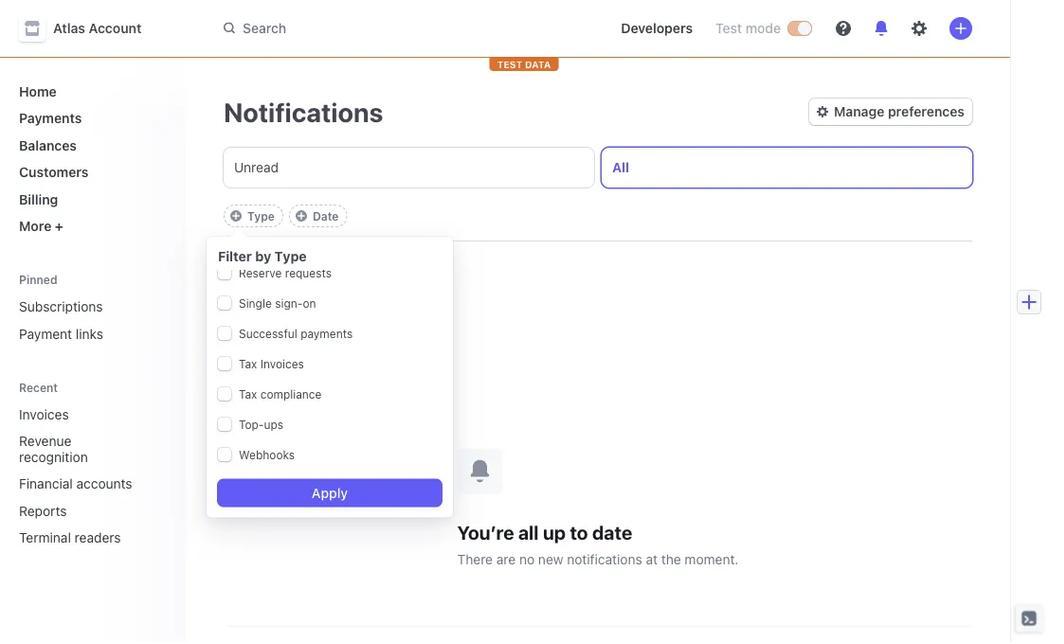 Task type: describe. For each thing, give the bounding box(es) containing it.
Search search field
[[212, 11, 591, 46]]

revenue recognition link
[[11, 426, 144, 472]]

mode
[[746, 20, 781, 36]]

sign-
[[275, 298, 303, 311]]

apply button
[[218, 480, 442, 507]]

moment.
[[685, 552, 739, 567]]

reserve requests
[[239, 267, 332, 281]]

payment
[[19, 326, 72, 342]]

revenue
[[19, 434, 71, 449]]

date
[[313, 209, 339, 223]]

you're
[[457, 522, 514, 544]]

financial accounts
[[19, 476, 132, 492]]

manage preferences link
[[809, 99, 972, 125]]

unread
[[234, 160, 279, 175]]

tab list containing unread
[[224, 148, 972, 188]]

payments link
[[11, 103, 171, 134]]

compliance
[[260, 389, 322, 402]]

at
[[646, 552, 658, 567]]

revenue recognition
[[19, 434, 88, 465]]

filter
[[218, 248, 252, 264]]

home link
[[11, 76, 171, 107]]

terminal
[[19, 530, 71, 546]]

more
[[19, 218, 51, 234]]

all
[[612, 160, 629, 175]]

0 vertical spatial invoices
[[260, 358, 304, 372]]

by
[[255, 248, 271, 264]]

to
[[570, 522, 588, 544]]

test mode
[[716, 20, 781, 36]]

subscriptions link
[[11, 291, 171, 322]]

more +
[[19, 218, 63, 234]]

0 vertical spatial type
[[247, 209, 275, 223]]

unread button
[[224, 148, 594, 188]]

reports
[[19, 503, 67, 519]]

+
[[55, 218, 63, 234]]

tax invoices
[[239, 358, 304, 372]]

reports link
[[11, 496, 144, 526]]

recent navigation links element
[[0, 372, 186, 553]]

tax for tax compliance
[[239, 389, 257, 402]]

balances
[[19, 137, 77, 153]]

billing link
[[11, 184, 171, 215]]

up
[[543, 522, 566, 544]]

customers
[[19, 164, 89, 180]]

invoices inside recent element
[[19, 407, 69, 422]]

core navigation links element
[[11, 76, 171, 242]]

pinned navigation links element
[[11, 264, 174, 349]]

search
[[243, 20, 286, 36]]

test
[[497, 59, 522, 70]]

payment links link
[[11, 318, 171, 349]]

single sign-on
[[239, 298, 316, 311]]

toolbar containing type
[[224, 205, 347, 227]]

recognition
[[19, 449, 88, 465]]

add type image
[[230, 210, 242, 222]]

test data
[[497, 59, 551, 70]]

on
[[303, 298, 316, 311]]

accounts
[[76, 476, 132, 492]]

payment links
[[19, 326, 103, 342]]

balances link
[[11, 130, 171, 161]]

no
[[519, 552, 535, 567]]

payments
[[19, 110, 82, 126]]



Task type: vqa. For each thing, say whether or not it's contained in the screenshot.
the Stripe inside 'Calculate And Collect Sales Tax, Vat, And Gst Automatically On Your Stripe Transactions —Low Or No Code Integrations Available.'
no



Task type: locate. For each thing, give the bounding box(es) containing it.
financial
[[19, 476, 73, 492]]

1 vertical spatial type
[[274, 248, 307, 264]]

Search text field
[[212, 11, 591, 46]]

date
[[592, 522, 632, 544]]

1 vertical spatial invoices
[[19, 407, 69, 422]]

invoices
[[260, 358, 304, 372], [19, 407, 69, 422]]

billing
[[19, 191, 58, 207]]

type up the reserve requests on the top of page
[[274, 248, 307, 264]]

you're all up to date there are no new notifications at the moment.
[[457, 522, 739, 567]]

terminal readers link
[[11, 523, 144, 553]]

pinned
[[19, 273, 57, 286]]

0 horizontal spatial invoices
[[19, 407, 69, 422]]

1 vertical spatial tax
[[239, 389, 257, 402]]

all button
[[602, 148, 972, 188]]

requests
[[285, 267, 332, 281]]

help image
[[836, 21, 851, 36]]

developers
[[621, 20, 693, 36]]

manage preferences
[[834, 104, 965, 119]]

are
[[496, 552, 516, 567]]

invoices up the 'tax compliance'
[[260, 358, 304, 372]]

subscriptions
[[19, 299, 103, 315]]

ups
[[264, 419, 283, 432]]

pinned element
[[11, 291, 171, 349]]

readers
[[75, 530, 121, 546]]

the
[[661, 552, 681, 567]]

terminal readers
[[19, 530, 121, 546]]

recent
[[19, 381, 58, 394]]

top-
[[239, 419, 264, 432]]

invoices link
[[11, 399, 144, 430]]

toolbar
[[224, 205, 347, 227]]

there
[[457, 552, 493, 567]]

tax compliance
[[239, 389, 322, 402]]

successful payments
[[239, 328, 353, 341]]

tax down successful
[[239, 358, 257, 372]]

all
[[518, 522, 539, 544]]

atlas
[[53, 20, 85, 36]]

account
[[89, 20, 142, 36]]

2 tax from the top
[[239, 389, 257, 402]]

settings image
[[912, 21, 927, 36]]

customers link
[[11, 157, 171, 188]]

successful
[[239, 328, 297, 341]]

preferences
[[888, 104, 965, 119]]

atlas account button
[[19, 15, 161, 42]]

top-ups
[[239, 419, 283, 432]]

tab list
[[224, 148, 972, 188]]

filter by type
[[218, 248, 307, 264]]

type right add type image
[[247, 209, 275, 223]]

0 vertical spatial tax
[[239, 358, 257, 372]]

notifications
[[224, 96, 383, 127]]

apply
[[312, 485, 348, 501]]

payments
[[301, 328, 353, 341]]

manage
[[834, 104, 885, 119]]

financial accounts link
[[11, 469, 144, 499]]

single
[[239, 298, 272, 311]]

invoices up revenue
[[19, 407, 69, 422]]

tax
[[239, 358, 257, 372], [239, 389, 257, 402]]

links
[[76, 326, 103, 342]]

1 tax from the top
[[239, 358, 257, 372]]

type
[[247, 209, 275, 223], [274, 248, 307, 264]]

atlas account
[[53, 20, 142, 36]]

new
[[538, 552, 563, 567]]

recent element
[[0, 399, 186, 553]]

add date image
[[296, 210, 307, 222]]

developers link
[[613, 13, 700, 44]]

notifications
[[567, 552, 642, 567]]

webhooks
[[239, 449, 295, 462]]

1 horizontal spatial invoices
[[260, 358, 304, 372]]

reserve
[[239, 267, 282, 281]]

tax up the top-
[[239, 389, 257, 402]]

data
[[525, 59, 551, 70]]

home
[[19, 83, 57, 99]]

tax for tax invoices
[[239, 358, 257, 372]]

test
[[716, 20, 742, 36]]



